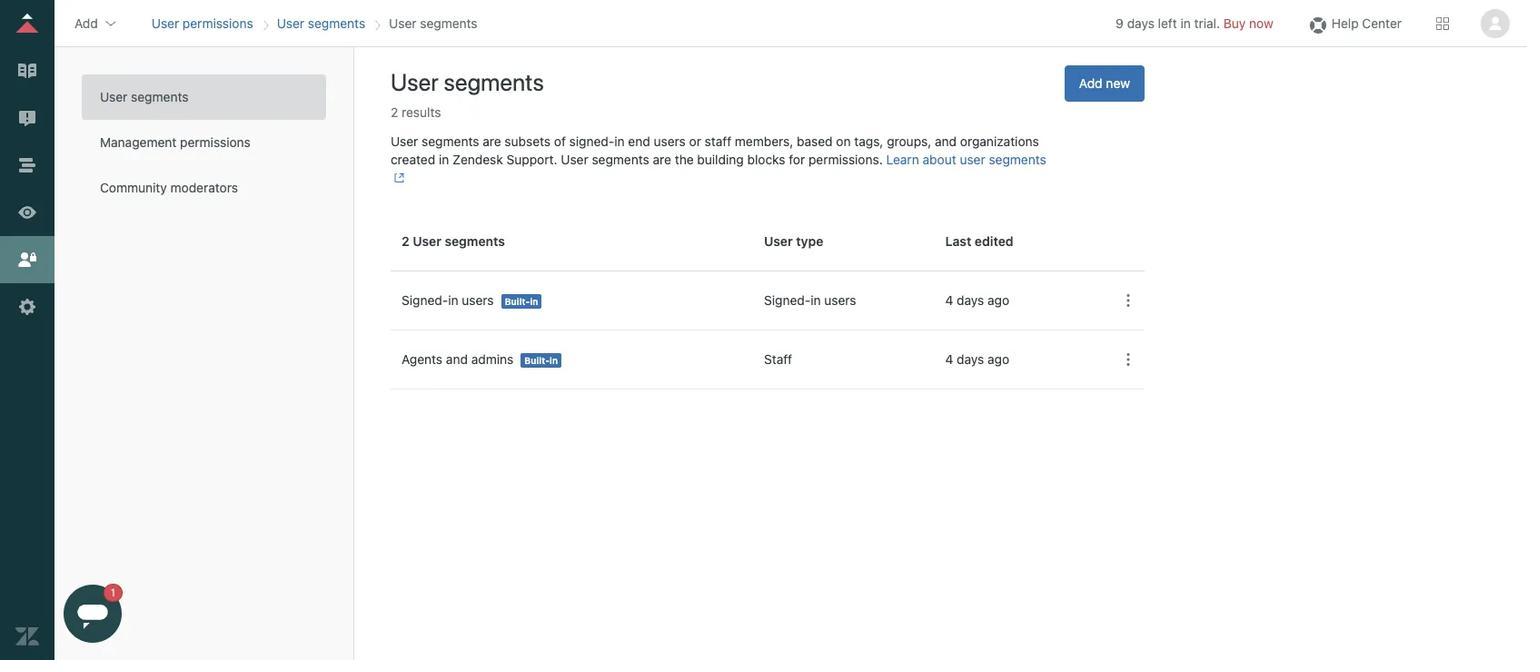 Task type: describe. For each thing, give the bounding box(es) containing it.
4 for staff
[[945, 352, 953, 367]]

user permissions link
[[152, 15, 253, 30]]

signed-
[[569, 134, 614, 149]]

user left type
[[764, 234, 793, 249]]

4 days ago for staff
[[945, 352, 1010, 367]]

and inside user segments are subsets of signed-in end users or staff members, based on tags, groups, and organizations created in zendesk support. user segments are the building blocks for permissions.
[[935, 134, 957, 149]]

(opens in a new tab) image
[[391, 173, 405, 184]]

user down of
[[561, 152, 589, 167]]

management
[[100, 134, 177, 150]]

permissions for management permissions
[[180, 134, 251, 150]]

tags,
[[854, 134, 884, 149]]

buy
[[1224, 15, 1246, 30]]

user permissions
[[152, 15, 253, 30]]

learn
[[886, 152, 919, 167]]

users inside user segments are subsets of signed-in end users or staff members, based on tags, groups, and organizations created in zendesk support. user segments are the building blocks for permissions.
[[654, 134, 686, 149]]

learn about user segments link
[[391, 152, 1046, 185]]

help center
[[1332, 15, 1402, 30]]

help
[[1332, 15, 1359, 30]]

2 horizontal spatial users
[[824, 293, 856, 308]]

user segments link
[[277, 15, 365, 30]]

1 signed- from the left
[[402, 293, 448, 308]]

for
[[789, 152, 805, 167]]

created
[[391, 152, 435, 167]]

or
[[689, 134, 701, 149]]

built-in for users
[[505, 297, 538, 308]]

user segments are subsets of signed-in end users or staff members, based on tags, groups, and organizations created in zendesk support. user segments are the building blocks for permissions.
[[391, 134, 1039, 167]]

user permissions image
[[15, 248, 39, 272]]

based
[[797, 134, 833, 149]]

settings image
[[15, 295, 39, 319]]

building
[[697, 152, 744, 167]]

2 for 2 results
[[391, 105, 398, 120]]

agents
[[402, 352, 443, 367]]

end
[[628, 134, 650, 149]]

trial.
[[1194, 15, 1220, 30]]

edited
[[975, 234, 1014, 249]]

user
[[960, 152, 986, 167]]

9
[[1116, 15, 1124, 30]]

on
[[836, 134, 851, 149]]

user up created
[[391, 134, 418, 149]]

zendesk
[[453, 152, 503, 167]]

support.
[[507, 152, 557, 167]]

days for signed-in users
[[957, 293, 984, 308]]

groups,
[[887, 134, 932, 149]]

community
[[100, 180, 167, 195]]

2 for 2 user segments
[[402, 234, 409, 249]]

user right user permissions
[[277, 15, 304, 30]]

blocks
[[747, 152, 786, 167]]

learn about user segments
[[886, 152, 1046, 167]]

customize design image
[[15, 201, 39, 224]]

add for add new
[[1079, 75, 1103, 91]]

new
[[1106, 75, 1130, 91]]



Task type: locate. For each thing, give the bounding box(es) containing it.
permissions
[[183, 15, 253, 30], [180, 134, 251, 150]]

moderators
[[170, 180, 238, 195]]

in
[[1181, 15, 1191, 30], [614, 134, 625, 149], [439, 152, 449, 167], [448, 293, 458, 308], [811, 293, 821, 308], [530, 297, 538, 308], [550, 356, 558, 367]]

0 vertical spatial built-in
[[505, 297, 538, 308]]

1 vertical spatial permissions
[[180, 134, 251, 150]]

1 vertical spatial 4 days ago
[[945, 352, 1010, 367]]

community moderators
[[100, 180, 238, 195]]

now
[[1249, 15, 1274, 30]]

1 vertical spatial and
[[446, 352, 468, 367]]

0 horizontal spatial are
[[483, 134, 501, 149]]

2 vertical spatial days
[[957, 352, 984, 367]]

built-in for admins
[[525, 356, 558, 367]]

1 horizontal spatial add
[[1079, 75, 1103, 91]]

1 vertical spatial days
[[957, 293, 984, 308]]

0 horizontal spatial and
[[446, 352, 468, 367]]

2 results
[[391, 105, 441, 120]]

moderate content image
[[15, 106, 39, 130]]

2
[[391, 105, 398, 120], [402, 234, 409, 249]]

1 vertical spatial 2
[[402, 234, 409, 249]]

0 vertical spatial 2
[[391, 105, 398, 120]]

2 down (opens in a new tab) image
[[402, 234, 409, 249]]

navigation
[[148, 10, 481, 37]]

built-
[[505, 297, 530, 308], [525, 356, 550, 367]]

4 for signed-in users
[[945, 293, 953, 308]]

add new button
[[1065, 65, 1145, 102]]

add inside button
[[1079, 75, 1103, 91]]

permissions.
[[809, 152, 883, 167]]

2 user segments
[[402, 234, 505, 249]]

built-in up admins
[[505, 297, 538, 308]]

1 vertical spatial ago
[[988, 352, 1010, 367]]

permissions for user permissions
[[183, 15, 253, 30]]

user
[[152, 15, 179, 30], [277, 15, 304, 30], [389, 15, 417, 30], [391, 68, 439, 95], [100, 89, 128, 104], [391, 134, 418, 149], [561, 152, 589, 167], [413, 234, 442, 249], [764, 234, 793, 249]]

0 horizontal spatial 2
[[391, 105, 398, 120]]

2 signed- from the left
[[764, 293, 811, 308]]

2 4 from the top
[[945, 352, 953, 367]]

manage articles image
[[15, 59, 39, 83]]

help center button
[[1301, 10, 1407, 37]]

and right agents
[[446, 352, 468, 367]]

subsets
[[505, 134, 551, 149]]

user type
[[764, 234, 824, 249]]

1 horizontal spatial signed-
[[764, 293, 811, 308]]

staff
[[764, 352, 792, 367]]

2 signed-in users from the left
[[764, 293, 856, 308]]

built- up admins
[[505, 297, 530, 308]]

ago for signed-in users
[[988, 293, 1010, 308]]

last edited
[[945, 234, 1014, 249]]

0 vertical spatial 4
[[945, 293, 953, 308]]

arrange content image
[[15, 154, 39, 177]]

and
[[935, 134, 957, 149], [446, 352, 468, 367]]

4
[[945, 293, 953, 308], [945, 352, 953, 367]]

4 days ago for signed-in users
[[945, 293, 1010, 308]]

add inside dropdown button
[[75, 15, 98, 30]]

navigation containing user permissions
[[148, 10, 481, 37]]

0 vertical spatial add
[[75, 15, 98, 30]]

0 vertical spatial days
[[1127, 15, 1155, 30]]

0 vertical spatial and
[[935, 134, 957, 149]]

zendesk image
[[15, 625, 39, 649]]

1 vertical spatial 4
[[945, 352, 953, 367]]

1 signed-in users from the left
[[402, 293, 494, 308]]

results
[[402, 105, 441, 120]]

segments inside learn about user segments link
[[989, 152, 1046, 167]]

0 vertical spatial built-
[[505, 297, 530, 308]]

0 horizontal spatial users
[[462, 293, 494, 308]]

and up about on the right
[[935, 134, 957, 149]]

user down created
[[413, 234, 442, 249]]

user segments
[[277, 15, 365, 30], [389, 15, 478, 30], [391, 68, 544, 95], [100, 89, 188, 104]]

1 vertical spatial add
[[1079, 75, 1103, 91]]

segments
[[308, 15, 365, 30], [420, 15, 478, 30], [444, 68, 544, 95], [131, 89, 188, 104], [422, 134, 479, 149], [592, 152, 649, 167], [989, 152, 1046, 167], [445, 234, 505, 249]]

9 days left in trial. buy now
[[1116, 15, 1274, 30]]

staff
[[705, 134, 732, 149]]

are up zendesk at the left of the page
[[483, 134, 501, 149]]

1 4 from the top
[[945, 293, 953, 308]]

1 horizontal spatial users
[[654, 134, 686, 149]]

2 4 days ago from the top
[[945, 352, 1010, 367]]

add new
[[1079, 75, 1130, 91]]

agents and admins
[[402, 352, 514, 367]]

signed-in users down type
[[764, 293, 856, 308]]

user right user segments link
[[389, 15, 417, 30]]

last
[[945, 234, 972, 249]]

1 ago from the top
[[988, 293, 1010, 308]]

signed- up agents
[[402, 293, 448, 308]]

0 vertical spatial permissions
[[183, 15, 253, 30]]

add button
[[69, 10, 123, 37]]

built-in
[[505, 297, 538, 308], [525, 356, 558, 367]]

1 horizontal spatial and
[[935, 134, 957, 149]]

days
[[1127, 15, 1155, 30], [957, 293, 984, 308], [957, 352, 984, 367]]

built-in right admins
[[525, 356, 558, 367]]

center
[[1362, 15, 1402, 30]]

1 4 days ago from the top
[[945, 293, 1010, 308]]

the
[[675, 152, 694, 167]]

0 horizontal spatial signed-
[[402, 293, 448, 308]]

add for add
[[75, 15, 98, 30]]

2 ago from the top
[[988, 352, 1010, 367]]

days for staff
[[957, 352, 984, 367]]

4 days ago
[[945, 293, 1010, 308], [945, 352, 1010, 367]]

0 vertical spatial ago
[[988, 293, 1010, 308]]

zendesk products image
[[1436, 17, 1449, 30]]

0 vertical spatial 4 days ago
[[945, 293, 1010, 308]]

1 vertical spatial built-in
[[525, 356, 558, 367]]

built- right admins
[[525, 356, 550, 367]]

of
[[554, 134, 566, 149]]

user up "management"
[[100, 89, 128, 104]]

members,
[[735, 134, 794, 149]]

add
[[75, 15, 98, 30], [1079, 75, 1103, 91]]

are
[[483, 134, 501, 149], [653, 152, 671, 167]]

are left the
[[653, 152, 671, 167]]

users
[[654, 134, 686, 149], [462, 293, 494, 308], [824, 293, 856, 308]]

1 vertical spatial are
[[653, 152, 671, 167]]

signed-in users
[[402, 293, 494, 308], [764, 293, 856, 308]]

2 left results
[[391, 105, 398, 120]]

user right add dropdown button in the left top of the page
[[152, 15, 179, 30]]

0 horizontal spatial add
[[75, 15, 98, 30]]

left
[[1158, 15, 1177, 30]]

ago
[[988, 293, 1010, 308], [988, 352, 1010, 367]]

1 horizontal spatial 2
[[402, 234, 409, 249]]

user up the 2 results on the left top of page
[[391, 68, 439, 95]]

built- for signed-in users
[[505, 297, 530, 308]]

1 horizontal spatial are
[[653, 152, 671, 167]]

organizations
[[960, 134, 1039, 149]]

1 vertical spatial built-
[[525, 356, 550, 367]]

0 vertical spatial are
[[483, 134, 501, 149]]

signed-
[[402, 293, 448, 308], [764, 293, 811, 308]]

signed-in users down 2 user segments
[[402, 293, 494, 308]]

0 horizontal spatial signed-in users
[[402, 293, 494, 308]]

about
[[923, 152, 956, 167]]

management permissions
[[100, 134, 251, 150]]

ago for staff
[[988, 352, 1010, 367]]

built- for agents and admins
[[525, 356, 550, 367]]

type
[[796, 234, 824, 249]]

admins
[[471, 352, 514, 367]]

signed- down user type on the right of the page
[[764, 293, 811, 308]]

1 horizontal spatial signed-in users
[[764, 293, 856, 308]]



Task type: vqa. For each thing, say whether or not it's contained in the screenshot.
the top Support
no



